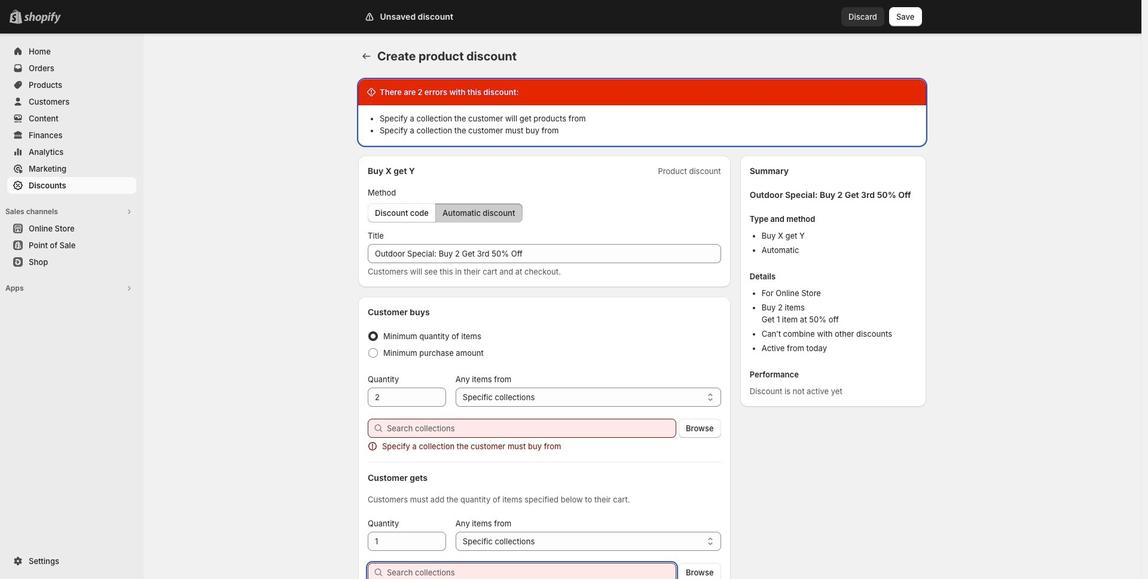 Task type: describe. For each thing, give the bounding box(es) containing it.
Search collections text field
[[387, 563, 677, 579]]



Task type: locate. For each thing, give the bounding box(es) containing it.
shopify image
[[24, 12, 61, 24]]

None text field
[[368, 244, 721, 263], [368, 532, 446, 551], [368, 244, 721, 263], [368, 532, 446, 551]]

Search collections text field
[[387, 419, 677, 438]]

None text field
[[368, 388, 446, 407]]



Task type: vqa. For each thing, say whether or not it's contained in the screenshot.
Products
no



